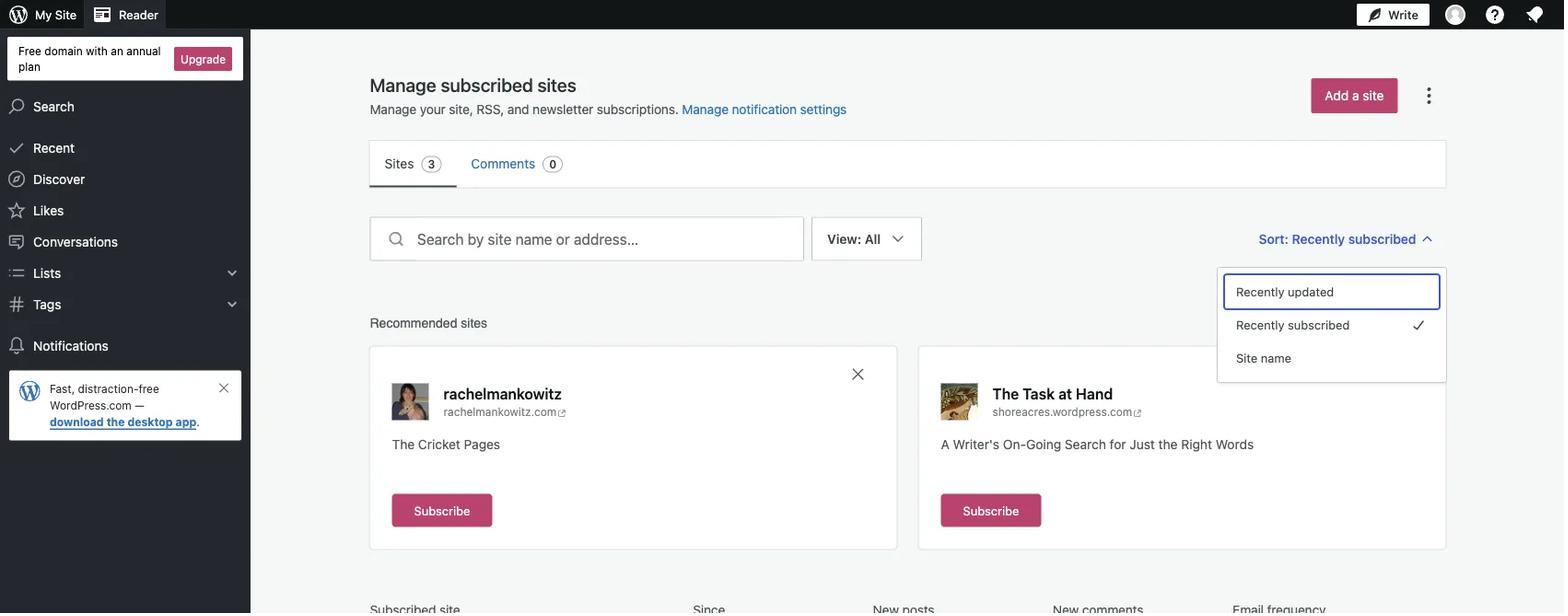 Task type: vqa. For each thing, say whether or not it's contained in the screenshot.
The Macchiato theme is ideal for artisan storefronts. You offer exceptional products you make with care. Showcase your products in a theme designed for stores with a smaller inventory that changes regularly. 'IMAGE'
no



Task type: describe. For each thing, give the bounding box(es) containing it.
all
[[865, 231, 881, 246]]

the cricket pages
[[392, 437, 500, 452]]

with
[[86, 44, 108, 57]]

a
[[1352, 88, 1359, 103]]

dismiss image
[[216, 381, 231, 396]]

subscribe for the task at hand
[[963, 504, 1019, 518]]

free domain with an annual plan
[[18, 44, 161, 73]]

fast, distraction-free wordpress.com — download the desktop app .
[[50, 383, 200, 429]]

sites
[[461, 315, 487, 330]]

subscribe for rachelmankowitz
[[414, 504, 470, 518]]

site name
[[1236, 351, 1291, 365]]

just
[[1130, 437, 1155, 452]]

sort: recently subscribed
[[1259, 231, 1416, 246]]

3
[[428, 158, 435, 171]]

domain
[[45, 44, 83, 57]]

row inside manage subscribed sites 'main content'
[[370, 601, 1446, 613]]

subscribe button for the task at hand
[[941, 494, 1041, 527]]

subscribed sites
[[441, 74, 576, 95]]

notification settings
[[732, 102, 847, 117]]

rss,
[[477, 102, 504, 117]]

newsletter
[[533, 102, 593, 117]]

dismiss this recommendation image for the task at hand
[[1398, 365, 1416, 384]]

Search search field
[[417, 218, 803, 260]]

words
[[1216, 437, 1254, 452]]

distraction-
[[78, 383, 139, 396]]

annual
[[126, 44, 161, 57]]

for
[[1110, 437, 1126, 452]]

on-
[[1003, 437, 1026, 452]]

my
[[35, 8, 52, 22]]

conversations link
[[0, 226, 251, 258]]

cricket
[[418, 437, 460, 452]]

subscribed inside dropdown button
[[1348, 231, 1416, 246]]

right
[[1181, 437, 1212, 452]]

none search field inside manage subscribed sites 'main content'
[[370, 217, 804, 261]]

a writer's on-going search for just the right words
[[941, 437, 1254, 452]]

search link
[[0, 91, 251, 122]]

lists
[[33, 265, 61, 281]]

site
[[1363, 88, 1384, 103]]

the inside manage subscribed sites 'main content'
[[1158, 437, 1178, 452]]

manage subscribed sites main content
[[340, 73, 1475, 613]]

recommended
[[370, 315, 457, 330]]

rachelmankowitz.com
[[444, 406, 557, 419]]

tags
[[33, 297, 61, 312]]

notifications
[[33, 338, 108, 353]]

going
[[1026, 437, 1061, 452]]

.
[[196, 416, 200, 429]]

recently updated
[[1236, 285, 1334, 299]]

right image
[[1408, 314, 1430, 336]]

subscribed inside button
[[1288, 318, 1350, 332]]

recently for recently updated
[[1236, 285, 1285, 299]]

sites
[[385, 156, 414, 171]]

recently inside sort: recently subscribed dropdown button
[[1292, 231, 1345, 246]]

manage right subscriptions.
[[682, 102, 729, 117]]

subscriptions.
[[597, 102, 679, 117]]

the task at hand link
[[993, 384, 1113, 404]]

manage left your
[[370, 102, 416, 117]]

the for the task at hand
[[993, 385, 1019, 403]]

discover link
[[0, 164, 251, 195]]

likes link
[[0, 195, 251, 226]]

conversations
[[33, 234, 118, 249]]

an
[[111, 44, 123, 57]]

comments
[[471, 156, 535, 171]]

add
[[1325, 88, 1349, 103]]

0
[[549, 158, 557, 171]]

recent link
[[0, 132, 251, 164]]

rachelmankowitz
[[444, 385, 562, 403]]

recommended sites
[[370, 315, 487, 330]]

reader
[[119, 8, 158, 22]]

fast,
[[50, 383, 75, 396]]

my site link
[[0, 0, 84, 29]]

manage subscribed sites manage your site, rss, and newsletter subscriptions. manage notification settings
[[370, 74, 847, 117]]

discover
[[33, 171, 85, 187]]

2 column header from the left
[[693, 601, 865, 613]]

dismiss this recommendation image for rachelmankowitz
[[849, 365, 867, 384]]

search inside search link
[[33, 99, 75, 114]]

keyboard_arrow_down image for lists
[[223, 264, 241, 282]]



Task type: locate. For each thing, give the bounding box(es) containing it.
reader link
[[84, 0, 166, 29]]

recently up site name
[[1236, 318, 1285, 332]]

0 horizontal spatial subscribe
[[414, 504, 470, 518]]

1 horizontal spatial dismiss this recommendation image
[[1398, 365, 1416, 384]]

recently updated button
[[1225, 275, 1439, 309]]

write link
[[1357, 0, 1430, 29]]

1 vertical spatial recently
[[1236, 285, 1285, 299]]

site
[[55, 8, 77, 22], [1236, 351, 1258, 365]]

0 vertical spatial menu
[[370, 141, 1446, 187]]

search
[[33, 99, 75, 114], [1065, 437, 1106, 452]]

subscribe
[[414, 504, 470, 518], [963, 504, 1019, 518]]

rachelmankowitz link
[[444, 384, 562, 404]]

0 horizontal spatial subscribe button
[[392, 494, 492, 527]]

write
[[1388, 8, 1419, 22]]

manage up your
[[370, 74, 436, 95]]

subscribe button for rachelmankowitz
[[392, 494, 492, 527]]

more image
[[1418, 85, 1440, 107]]

1 vertical spatial keyboard_arrow_down image
[[223, 295, 241, 314]]

the left task on the bottom of page
[[993, 385, 1019, 403]]

0 vertical spatial site
[[55, 8, 77, 22]]

recent
[[33, 140, 75, 155]]

shoreacres.wordpress.com link
[[993, 404, 1146, 421]]

search up recent
[[33, 99, 75, 114]]

1 column header from the left
[[370, 601, 686, 613]]

0 horizontal spatial the
[[392, 437, 415, 452]]

0 horizontal spatial site
[[55, 8, 77, 22]]

a
[[941, 437, 950, 452]]

the for the cricket pages
[[392, 437, 415, 452]]

task
[[1023, 385, 1055, 403]]

free
[[18, 44, 41, 57]]

row
[[370, 601, 1446, 613]]

notifications link
[[0, 330, 251, 362]]

and
[[507, 102, 529, 117]]

pages
[[464, 437, 500, 452]]

view: all
[[827, 231, 881, 246]]

recently up recently subscribed in the bottom right of the page
[[1236, 285, 1285, 299]]

recently right 'sort:'
[[1292, 231, 1345, 246]]

rachelmankowitz.com link
[[444, 404, 595, 421]]

free
[[139, 383, 159, 396]]

recently subscribed
[[1236, 318, 1350, 332]]

the right just
[[1158, 437, 1178, 452]]

the down wordpress.com
[[107, 416, 125, 429]]

the left cricket at bottom left
[[392, 437, 415, 452]]

search left for
[[1065, 437, 1106, 452]]

download
[[50, 416, 104, 429]]

your
[[420, 102, 445, 117]]

0 vertical spatial the
[[993, 385, 1019, 403]]

keyboard_arrow_down image for tags
[[223, 295, 241, 314]]

the
[[107, 416, 125, 429], [1158, 437, 1178, 452]]

1 horizontal spatial the
[[993, 385, 1019, 403]]

the
[[993, 385, 1019, 403], [392, 437, 415, 452]]

subscribe button down cricket at bottom left
[[392, 494, 492, 527]]

hand
[[1076, 385, 1113, 403]]

sort:
[[1259, 231, 1289, 246]]

recently inside recently updated button
[[1236, 285, 1285, 299]]

1 keyboard_arrow_down image from the top
[[223, 264, 241, 282]]

menu
[[370, 141, 1446, 187], [1225, 275, 1439, 375]]

shoreacres.wordpress.com
[[993, 406, 1132, 419]]

keyboard_arrow_down image inside tags link
[[223, 295, 241, 314]]

tags link
[[0, 289, 251, 320]]

—
[[135, 399, 144, 412]]

add a site button
[[1311, 78, 1398, 113]]

manage notification settings link
[[682, 102, 847, 117]]

0 horizontal spatial the
[[107, 416, 125, 429]]

0 vertical spatial search
[[33, 99, 75, 114]]

dismiss this recommendation image
[[849, 365, 867, 384], [1398, 365, 1416, 384]]

1 vertical spatial site
[[1236, 351, 1258, 365]]

subscribed up recently updated button
[[1348, 231, 1416, 246]]

1 vertical spatial search
[[1065, 437, 1106, 452]]

1 vertical spatial menu
[[1225, 275, 1439, 375]]

site inside button
[[1236, 351, 1258, 365]]

writer's
[[953, 437, 1000, 452]]

0 vertical spatial the
[[107, 416, 125, 429]]

None search field
[[370, 217, 804, 261]]

subscribe down cricket at bottom left
[[414, 504, 470, 518]]

1 horizontal spatial the
[[1158, 437, 1178, 452]]

help image
[[1484, 4, 1506, 26]]

site right 'my'
[[55, 8, 77, 22]]

recently inside "recently subscribed" button
[[1236, 318, 1285, 332]]

menu containing sites
[[370, 141, 1446, 187]]

1 subscribe button from the left
[[392, 494, 492, 527]]

1 horizontal spatial search
[[1065, 437, 1106, 452]]

view:
[[827, 231, 861, 246]]

1 vertical spatial subscribed
[[1288, 318, 1350, 332]]

wordpress.com
[[50, 399, 132, 412]]

1 horizontal spatial subscribe button
[[941, 494, 1041, 527]]

1 horizontal spatial subscribe
[[963, 504, 1019, 518]]

keyboard_arrow_down image inside lists link
[[223, 264, 241, 282]]

subscribed down the updated
[[1288, 318, 1350, 332]]

2 subscribe from the left
[[963, 504, 1019, 518]]

column header
[[370, 601, 686, 613], [693, 601, 865, 613], [873, 601, 1045, 613], [1053, 601, 1225, 613], [1233, 601, 1405, 613]]

1 dismiss this recommendation image from the left
[[849, 365, 867, 384]]

plan
[[18, 60, 41, 73]]

recently
[[1292, 231, 1345, 246], [1236, 285, 1285, 299], [1236, 318, 1285, 332]]

0 vertical spatial keyboard_arrow_down image
[[223, 264, 241, 282]]

site name button
[[1225, 342, 1439, 375]]

menu inside manage subscribed sites 'main content'
[[370, 141, 1446, 187]]

add a site
[[1325, 88, 1384, 103]]

1 subscribe from the left
[[414, 504, 470, 518]]

subscribe down "writer's"
[[963, 504, 1019, 518]]

my profile image
[[1445, 5, 1466, 25]]

subscribe button down "writer's"
[[941, 494, 1041, 527]]

app
[[176, 416, 196, 429]]

the inside fast, distraction-free wordpress.com — download the desktop app .
[[107, 416, 125, 429]]

menu containing recently updated
[[1225, 275, 1439, 375]]

search inside manage subscribed sites 'main content'
[[1065, 437, 1106, 452]]

site,
[[449, 102, 473, 117]]

sort: recently subscribed button
[[1251, 222, 1446, 256]]

recently for recently subscribed
[[1236, 318, 1285, 332]]

1 horizontal spatial site
[[1236, 351, 1258, 365]]

4 column header from the left
[[1053, 601, 1225, 613]]

0 vertical spatial recently
[[1292, 231, 1345, 246]]

site left the name on the right bottom of the page
[[1236, 351, 1258, 365]]

2 dismiss this recommendation image from the left
[[1398, 365, 1416, 384]]

upgrade button
[[174, 47, 232, 71]]

0 horizontal spatial search
[[33, 99, 75, 114]]

2 subscribe button from the left
[[941, 494, 1041, 527]]

recently subscribed button
[[1225, 309, 1439, 342]]

0 horizontal spatial dismiss this recommendation image
[[849, 365, 867, 384]]

the task at hand
[[993, 385, 1113, 403]]

3 column header from the left
[[873, 601, 1045, 613]]

manage your notifications image
[[1524, 4, 1546, 26]]

keyboard_arrow_down image
[[223, 264, 241, 282], [223, 295, 241, 314]]

manage
[[370, 74, 436, 95], [370, 102, 416, 117], [682, 102, 729, 117]]

my site
[[35, 8, 77, 22]]

lists link
[[0, 258, 251, 289]]

likes
[[33, 203, 64, 218]]

1 vertical spatial the
[[1158, 437, 1178, 452]]

updated
[[1288, 285, 1334, 299]]

upgrade
[[181, 52, 226, 65]]

desktop
[[128, 416, 173, 429]]

at
[[1058, 385, 1072, 403]]

0 vertical spatial subscribed
[[1348, 231, 1416, 246]]

view: all button
[[812, 217, 922, 409]]

1 vertical spatial the
[[392, 437, 415, 452]]

5 column header from the left
[[1233, 601, 1405, 613]]

2 keyboard_arrow_down image from the top
[[223, 295, 241, 314]]

subscribe button
[[392, 494, 492, 527], [941, 494, 1041, 527]]

2 vertical spatial recently
[[1236, 318, 1285, 332]]



